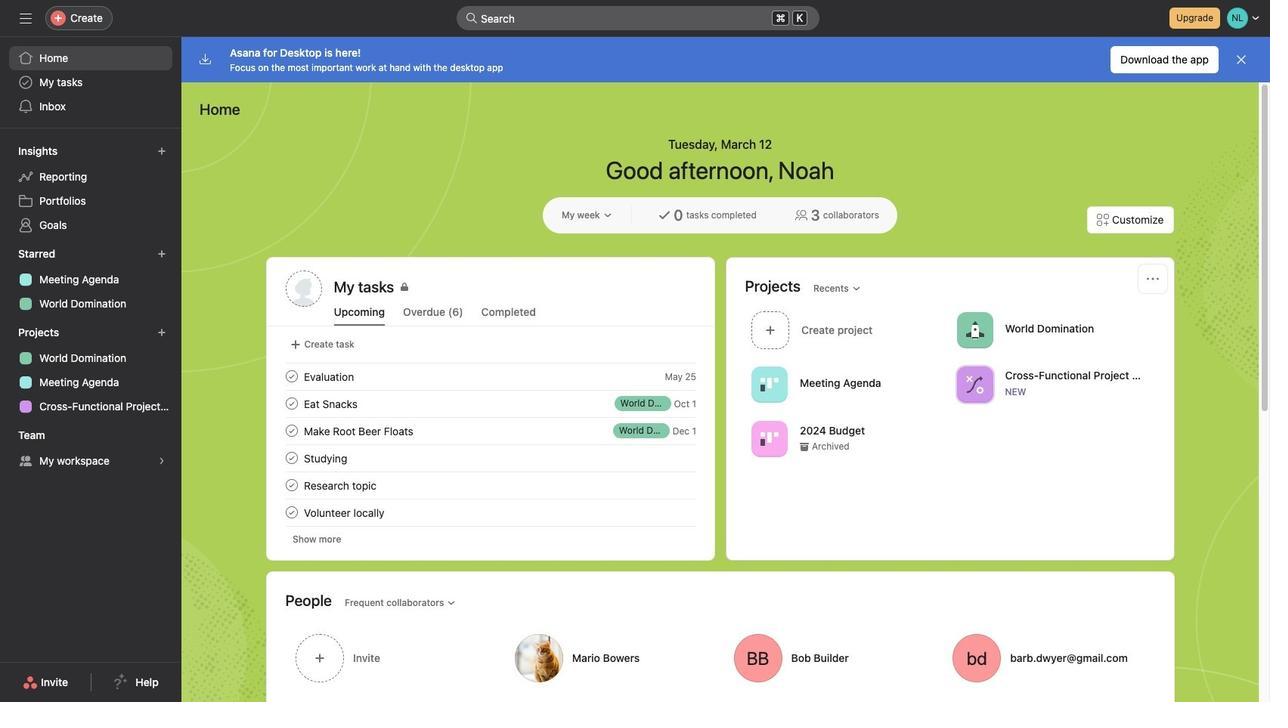 Task type: vqa. For each thing, say whether or not it's contained in the screenshot.
28 within the Free trial 28 days left
no



Task type: describe. For each thing, give the bounding box(es) containing it.
3 mark complete checkbox from the top
[[283, 504, 301, 522]]

new insights image
[[157, 147, 166, 156]]

new project or portfolio image
[[157, 328, 166, 337]]

2 board image from the top
[[761, 430, 779, 448]]

dismiss image
[[1236, 54, 1248, 66]]

line_and_symbols image
[[966, 376, 984, 394]]

2 mark complete checkbox from the top
[[283, 395, 301, 413]]

add items to starred image
[[157, 250, 166, 259]]

3 mark complete image from the top
[[283, 449, 301, 467]]

hide sidebar image
[[20, 12, 32, 24]]

2 mark complete image from the top
[[283, 477, 301, 495]]

insights element
[[0, 138, 182, 241]]

2 mark complete checkbox from the top
[[283, 449, 301, 467]]

1 mark complete image from the top
[[283, 395, 301, 413]]

Search tasks, projects, and more text field
[[457, 6, 820, 30]]

add profile photo image
[[286, 271, 322, 307]]

1 mark complete checkbox from the top
[[283, 422, 301, 440]]

prominent image
[[466, 12, 478, 24]]



Task type: locate. For each thing, give the bounding box(es) containing it.
None field
[[457, 6, 820, 30]]

1 mark complete image from the top
[[283, 368, 301, 386]]

mark complete image
[[283, 395, 301, 413], [283, 477, 301, 495]]

2 mark complete image from the top
[[283, 422, 301, 440]]

board image
[[761, 376, 779, 394], [761, 430, 779, 448]]

starred element
[[0, 241, 182, 319]]

0 vertical spatial mark complete image
[[283, 395, 301, 413]]

1 board image from the top
[[761, 376, 779, 394]]

1 vertical spatial mark complete checkbox
[[283, 395, 301, 413]]

0 vertical spatial mark complete checkbox
[[283, 368, 301, 386]]

3 mark complete checkbox from the top
[[283, 477, 301, 495]]

actions image
[[1147, 273, 1159, 285]]

1 vertical spatial board image
[[761, 430, 779, 448]]

see details, my workspace image
[[157, 457, 166, 466]]

rocket image
[[966, 321, 984, 339]]

1 mark complete checkbox from the top
[[283, 368, 301, 386]]

4 mark complete image from the top
[[283, 504, 301, 522]]

1 vertical spatial mark complete checkbox
[[283, 449, 301, 467]]

Mark complete checkbox
[[283, 368, 301, 386], [283, 395, 301, 413], [283, 504, 301, 522]]

0 vertical spatial mark complete checkbox
[[283, 422, 301, 440]]

mark complete image
[[283, 368, 301, 386], [283, 422, 301, 440], [283, 449, 301, 467], [283, 504, 301, 522]]

Mark complete checkbox
[[283, 422, 301, 440], [283, 449, 301, 467], [283, 477, 301, 495]]

1 vertical spatial mark complete image
[[283, 477, 301, 495]]

0 vertical spatial board image
[[761, 376, 779, 394]]

projects element
[[0, 319, 182, 422]]

2 vertical spatial mark complete checkbox
[[283, 504, 301, 522]]

2 vertical spatial mark complete checkbox
[[283, 477, 301, 495]]

global element
[[0, 37, 182, 128]]

teams element
[[0, 422, 182, 477]]



